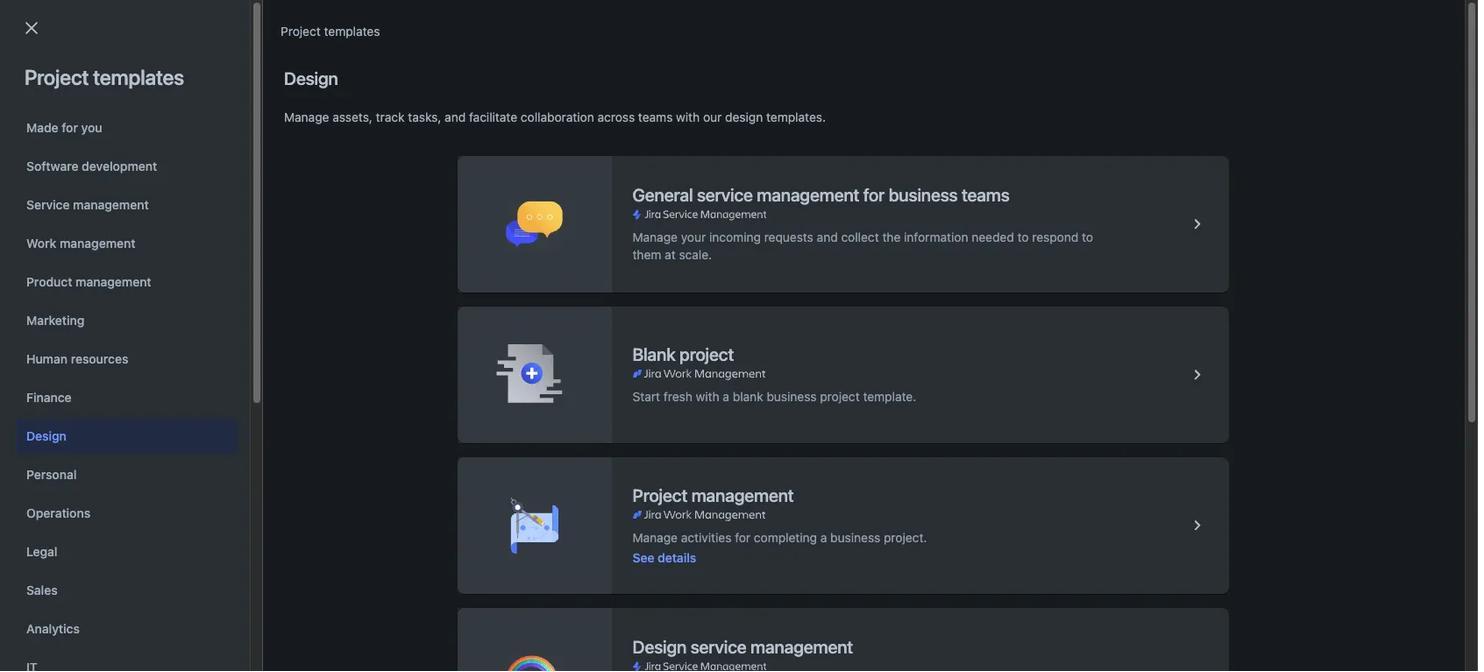 Task type: locate. For each thing, give the bounding box(es) containing it.
management
[[757, 185, 859, 205], [73, 197, 149, 212], [60, 236, 135, 251], [76, 274, 151, 289], [691, 485, 794, 505], [751, 637, 853, 658]]

finance button
[[16, 380, 238, 416]]

manage up all jira products
[[284, 110, 329, 124]]

project templates
[[281, 24, 380, 39], [25, 65, 184, 89]]

primary element
[[11, 0, 1145, 49]]

management for product management
[[76, 274, 151, 289]]

manage up the see details
[[633, 530, 678, 545]]

jira work management image
[[633, 367, 765, 381], [633, 367, 765, 381], [633, 508, 765, 522], [633, 508, 765, 522]]

to
[[130, 212, 141, 227], [1017, 230, 1029, 245], [1082, 230, 1093, 245]]

1 vertical spatial team-managed software
[[561, 297, 702, 312]]

for right the activities
[[735, 530, 751, 545]]

to right go
[[130, 212, 141, 227]]

templates up "assets,"
[[324, 24, 380, 39]]

project up fresh
[[680, 345, 734, 365]]

star project-1374 image
[[45, 294, 66, 315]]

design inside button
[[26, 429, 67, 444]]

2 software from the top
[[653, 297, 702, 312]]

2 horizontal spatial design
[[633, 637, 687, 658]]

templates
[[324, 24, 380, 39], [93, 65, 184, 89]]

1 vertical spatial design
[[26, 429, 67, 444]]

0 horizontal spatial design
[[26, 429, 67, 444]]

facilitate
[[469, 110, 517, 124]]

0 horizontal spatial project
[[25, 65, 89, 89]]

and inside manage your incoming requests and collect the information needed to respond to them at scale.
[[817, 230, 838, 245]]

personal button
[[16, 458, 238, 493]]

human
[[26, 352, 68, 366]]

1 managed from the top
[[597, 213, 650, 228]]

see details button
[[633, 549, 696, 567]]

business
[[889, 185, 958, 205], [653, 213, 703, 228], [767, 389, 817, 404], [830, 530, 880, 545]]

design
[[284, 68, 338, 89], [26, 429, 67, 444], [633, 637, 687, 658]]

0 horizontal spatial to
[[130, 212, 141, 227]]

team-managed software
[[561, 255, 702, 270], [561, 297, 702, 312]]

scale.
[[679, 247, 712, 262]]

banner
[[0, 0, 1478, 49]]

teams
[[638, 110, 673, 124], [962, 185, 1010, 205]]

template.
[[863, 389, 916, 404]]

0 horizontal spatial project
[[680, 345, 734, 365]]

and left the collect
[[817, 230, 838, 245]]

0 vertical spatial service
[[697, 185, 753, 205]]

managed up the them
[[597, 213, 650, 228]]

1 horizontal spatial project
[[820, 389, 860, 404]]

name button
[[75, 174, 141, 194]]

management for work management
[[60, 236, 135, 251]]

needed
[[972, 230, 1014, 245]]

0 vertical spatial software
[[653, 255, 702, 270]]

1 vertical spatial teams
[[962, 185, 1010, 205]]

business up information
[[889, 185, 958, 205]]

managed down team-managed business
[[597, 255, 650, 270]]

work management button
[[16, 226, 238, 261]]

manage assets, track tasks, and facilitate collaboration across teams with our design templates.
[[284, 110, 826, 124]]

0 horizontal spatial and
[[445, 110, 466, 124]]

1 team- from the top
[[561, 213, 597, 228]]

project
[[680, 345, 734, 365], [820, 389, 860, 404]]

teams up needed
[[962, 185, 1010, 205]]

project left template.
[[820, 389, 860, 404]]

blank
[[733, 389, 763, 404]]

0 vertical spatial a
[[723, 389, 729, 404]]

1 vertical spatial software
[[653, 297, 702, 312]]

activities
[[681, 530, 732, 545]]

1 vertical spatial with
[[696, 389, 719, 404]]

2 vertical spatial team-
[[561, 297, 597, 312]]

0 horizontal spatial for
[[62, 120, 78, 135]]

project
[[281, 24, 321, 39], [25, 65, 89, 89], [633, 485, 687, 505]]

across
[[598, 110, 635, 124]]

0 vertical spatial templates
[[324, 24, 380, 39]]

1 horizontal spatial teams
[[962, 185, 1010, 205]]

work
[[26, 236, 56, 251]]

project.
[[884, 530, 927, 545]]

1 vertical spatial team-
[[561, 255, 597, 270]]

completing
[[754, 530, 817, 545]]

0 vertical spatial and
[[445, 110, 466, 124]]

manage
[[284, 110, 329, 124], [633, 230, 678, 245], [633, 530, 678, 545]]

your
[[681, 230, 706, 245]]

software
[[653, 255, 702, 270], [653, 297, 702, 312]]

development
[[82, 159, 157, 174]]

1 horizontal spatial design
[[284, 68, 338, 89]]

work management
[[26, 236, 135, 251]]

analytics
[[26, 622, 80, 636]]

marketing button
[[16, 303, 238, 338]]

1 horizontal spatial templates
[[324, 24, 380, 39]]

0 vertical spatial with
[[676, 110, 700, 124]]

0 horizontal spatial a
[[723, 389, 729, 404]]

and
[[445, 110, 466, 124], [817, 230, 838, 245]]

market
[[144, 212, 184, 227]]

for
[[62, 120, 78, 135], [863, 185, 885, 205], [735, 530, 751, 545]]

0 horizontal spatial project templates
[[25, 65, 184, 89]]

start
[[633, 389, 660, 404]]

1 button
[[63, 348, 90, 376]]

2 vertical spatial project
[[633, 485, 687, 505]]

1 vertical spatial for
[[863, 185, 885, 205]]

project management
[[633, 485, 794, 505]]

0 horizontal spatial templates
[[93, 65, 184, 89]]

3 team- from the top
[[561, 297, 597, 312]]

star my kanban project image
[[45, 252, 66, 274]]

projects
[[35, 72, 110, 96]]

3 managed from the top
[[597, 297, 650, 312]]

1 vertical spatial managed
[[597, 255, 650, 270]]

managed
[[597, 213, 650, 228], [597, 255, 650, 270], [597, 297, 650, 312]]

to right needed
[[1017, 230, 1029, 245]]

2 horizontal spatial to
[[1082, 230, 1093, 245]]

for left you
[[62, 120, 78, 135]]

previous image
[[39, 352, 60, 373]]

a right completing
[[820, 530, 827, 545]]

for up the collect
[[863, 185, 885, 205]]

teams right across
[[638, 110, 673, 124]]

templates up made for you button
[[93, 65, 184, 89]]

legal button
[[16, 535, 238, 570]]

1 vertical spatial project
[[25, 65, 89, 89]]

1 vertical spatial project templates
[[25, 65, 184, 89]]

a left "blank"
[[723, 389, 729, 404]]

2 team- from the top
[[561, 255, 597, 270]]

2 vertical spatial for
[[735, 530, 751, 545]]

0 vertical spatial for
[[62, 120, 78, 135]]

jira service management image
[[633, 208, 766, 222], [633, 208, 766, 222], [633, 660, 766, 672], [633, 660, 766, 672]]

2 horizontal spatial for
[[863, 185, 885, 205]]

None text field
[[37, 124, 209, 149]]

2 vertical spatial managed
[[597, 297, 650, 312]]

0 vertical spatial project
[[680, 345, 734, 365]]

0 vertical spatial team-
[[561, 213, 597, 228]]

manage up the them
[[633, 230, 678, 245]]

made for you button
[[16, 110, 238, 146]]

1 horizontal spatial and
[[817, 230, 838, 245]]

1 vertical spatial manage
[[633, 230, 678, 245]]

blank project
[[633, 345, 734, 365]]

the
[[882, 230, 901, 245]]

a
[[723, 389, 729, 404], [820, 530, 827, 545]]

1 horizontal spatial a
[[820, 530, 827, 545]]

service
[[697, 185, 753, 205], [691, 637, 747, 658]]

with right fresh
[[696, 389, 719, 404]]

0 horizontal spatial teams
[[638, 110, 673, 124]]

2 managed from the top
[[597, 255, 650, 270]]

managed for star my kanban project image
[[597, 255, 650, 270]]

2 team-managed software from the top
[[561, 297, 702, 312]]

with left "our" in the top left of the page
[[676, 110, 700, 124]]

0 vertical spatial design
[[284, 68, 338, 89]]

1 software from the top
[[653, 255, 702, 270]]

1 team-managed software from the top
[[561, 255, 702, 270]]

2 horizontal spatial project
[[633, 485, 687, 505]]

0 vertical spatial managed
[[597, 213, 650, 228]]

and right 'tasks,'
[[445, 110, 466, 124]]

resources
[[71, 352, 128, 366]]

1 horizontal spatial project
[[281, 24, 321, 39]]

0 vertical spatial team-managed software
[[561, 255, 702, 270]]

software down the your
[[653, 255, 702, 270]]

personal
[[26, 467, 77, 482]]

1 vertical spatial a
[[820, 530, 827, 545]]

to right respond
[[1082, 230, 1093, 245]]

details
[[658, 550, 696, 565]]

manage inside manage your incoming requests and collect the information needed to respond to them at scale.
[[633, 230, 678, 245]]

managed for star project-1374 icon
[[597, 297, 650, 312]]

go to market sample
[[110, 212, 228, 227]]

1 vertical spatial and
[[817, 230, 838, 245]]

finance
[[26, 390, 72, 405]]

name
[[82, 177, 116, 192]]

managed down the them
[[597, 297, 650, 312]]

service for design
[[691, 637, 747, 658]]

0 vertical spatial project templates
[[281, 24, 380, 39]]

2 vertical spatial manage
[[633, 530, 678, 545]]

1
[[74, 354, 79, 369]]

0 vertical spatial manage
[[284, 110, 329, 124]]

1 vertical spatial service
[[691, 637, 747, 658]]

business right "blank"
[[767, 389, 817, 404]]

business up the your
[[653, 213, 703, 228]]

1 horizontal spatial for
[[735, 530, 751, 545]]

team-managed software down team-managed business
[[561, 255, 702, 270]]

team-managed software down the them
[[561, 297, 702, 312]]

them
[[633, 247, 661, 262]]

software down at
[[653, 297, 702, 312]]



Task type: vqa. For each thing, say whether or not it's contained in the screenshot.
Share image
no



Task type: describe. For each thing, give the bounding box(es) containing it.
start fresh with a blank business project template.
[[633, 389, 916, 404]]

legal
[[26, 544, 57, 559]]

project management image
[[1187, 516, 1208, 537]]

back to projects image
[[21, 18, 42, 39]]

product
[[26, 274, 72, 289]]

software for star project-1374 icon
[[653, 297, 702, 312]]

software
[[26, 159, 78, 174]]

team-managed software for star my kanban project image
[[561, 255, 702, 270]]

at
[[665, 247, 676, 262]]

1 horizontal spatial to
[[1017, 230, 1029, 245]]

manage your incoming requests and collect the information needed to respond to them at scale.
[[633, 230, 1093, 262]]

incoming
[[709, 230, 761, 245]]

made for you
[[26, 120, 102, 135]]

lead
[[843, 177, 871, 192]]

team- for star go to market sample 'icon'
[[561, 213, 597, 228]]

management for service management
[[73, 197, 149, 212]]

jira
[[272, 129, 292, 144]]

sales button
[[16, 573, 238, 608]]

fresh
[[664, 389, 692, 404]]

team-managed business
[[561, 213, 703, 228]]

star go to market sample image
[[45, 210, 66, 231]]

products
[[296, 129, 346, 144]]

sample
[[187, 212, 228, 227]]

team-managed software for star project-1374 icon
[[561, 297, 702, 312]]

1 horizontal spatial project templates
[[281, 24, 380, 39]]

general service management for business teams
[[633, 185, 1010, 205]]

project templates link
[[281, 21, 380, 42]]

design
[[725, 110, 763, 124]]

service for general
[[697, 185, 753, 205]]

human resources
[[26, 352, 128, 366]]

lead button
[[835, 174, 892, 194]]

1 vertical spatial project
[[820, 389, 860, 404]]

our
[[703, 110, 722, 124]]

product management button
[[16, 265, 238, 300]]

for inside button
[[62, 120, 78, 135]]

see details
[[633, 550, 696, 565]]

design service management
[[633, 637, 853, 658]]

next image
[[93, 352, 114, 373]]

team- for star project-1374 icon
[[561, 297, 597, 312]]

blank project image
[[1187, 365, 1208, 386]]

tasks,
[[408, 110, 441, 124]]

go to market sample link
[[82, 210, 378, 231]]

blank
[[633, 345, 676, 365]]

respond
[[1032, 230, 1079, 245]]

all
[[254, 129, 268, 144]]

analytics button
[[16, 612, 238, 647]]

service
[[26, 197, 70, 212]]

Search field
[[1145, 10, 1320, 38]]

operations button
[[16, 496, 238, 531]]

product management
[[26, 274, 151, 289]]

collect
[[841, 230, 879, 245]]

and for tasks,
[[445, 110, 466, 124]]

0 vertical spatial teams
[[638, 110, 673, 124]]

0 vertical spatial project
[[281, 24, 321, 39]]

to inside go to market sample link
[[130, 212, 141, 227]]

software development button
[[16, 149, 238, 184]]

assets,
[[333, 110, 373, 124]]

track
[[376, 110, 405, 124]]

general service management for business teams image
[[1187, 214, 1208, 235]]

sales
[[26, 583, 58, 598]]

manage activities for completing a business project.
[[633, 530, 927, 545]]

2 vertical spatial design
[[633, 637, 687, 658]]

1 vertical spatial templates
[[93, 65, 184, 89]]

go
[[110, 212, 126, 227]]

service management
[[26, 197, 149, 212]]

all jira products
[[254, 129, 346, 144]]

manage for project management
[[633, 530, 678, 545]]

requests
[[764, 230, 813, 245]]

collaboration
[[521, 110, 594, 124]]

and for requests
[[817, 230, 838, 245]]

software development
[[26, 159, 157, 174]]

manage for general service management for business teams
[[633, 230, 678, 245]]

templates.
[[766, 110, 826, 124]]

business left project.
[[830, 530, 880, 545]]

see
[[633, 550, 654, 565]]

management for project management
[[691, 485, 794, 505]]

managed for star go to market sample 'icon'
[[597, 213, 650, 228]]

design button
[[16, 419, 238, 454]]

made
[[26, 120, 58, 135]]

general
[[633, 185, 693, 205]]

human resources button
[[16, 342, 238, 377]]

software for star my kanban project image
[[653, 255, 702, 270]]

service management button
[[16, 188, 238, 223]]

information
[[904, 230, 968, 245]]

operations
[[26, 506, 90, 521]]

marketing
[[26, 313, 84, 328]]

you
[[81, 120, 102, 135]]

team- for star my kanban project image
[[561, 255, 597, 270]]



